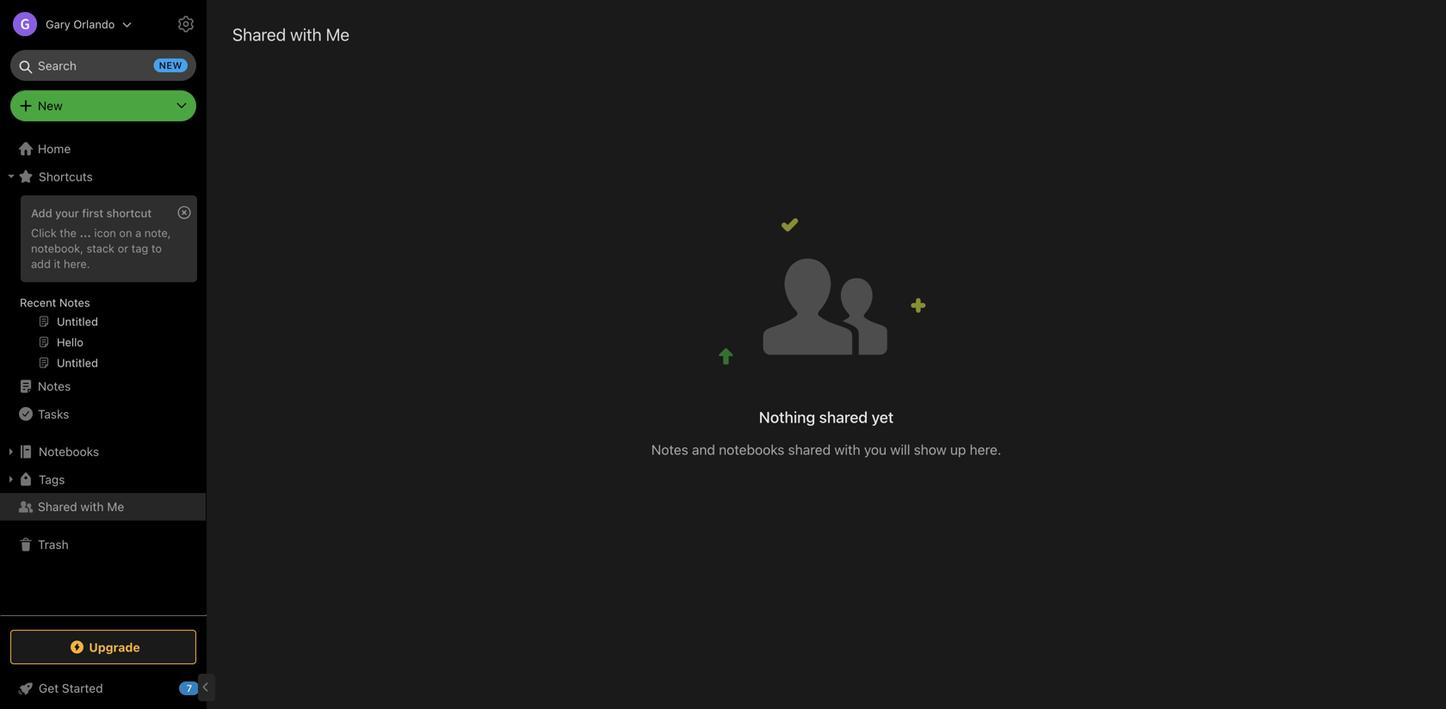 Task type: locate. For each thing, give the bounding box(es) containing it.
shortcuts button
[[0, 163, 206, 190]]

notes and notebooks shared with you will show up here.
[[652, 442, 1002, 458]]

1 horizontal spatial shared
[[233, 24, 286, 44]]

1 vertical spatial with
[[835, 442, 861, 458]]

2 vertical spatial notes
[[652, 442, 689, 458]]

shared with me
[[233, 24, 350, 44], [38, 500, 124, 514]]

shared up notes and notebooks shared with you will show up here.
[[820, 408, 868, 427]]

0 vertical spatial shared with me
[[233, 24, 350, 44]]

with
[[290, 24, 322, 44], [835, 442, 861, 458], [81, 500, 104, 514]]

will
[[891, 442, 911, 458]]

0 vertical spatial here.
[[64, 257, 90, 270]]

settings image
[[176, 14, 196, 34]]

note,
[[145, 226, 171, 239]]

shared with me link
[[0, 494, 206, 521]]

notes for notes and notebooks shared with you will show up here.
[[652, 442, 689, 458]]

new search field
[[22, 50, 188, 81]]

1 vertical spatial here.
[[970, 442, 1002, 458]]

gary orlando
[[46, 18, 115, 31]]

here. inside shared with me "element"
[[970, 442, 1002, 458]]

trash link
[[0, 531, 206, 559]]

your
[[55, 207, 79, 220]]

add
[[31, 207, 52, 220]]

shared inside "element"
[[233, 24, 286, 44]]

1 horizontal spatial shared with me
[[233, 24, 350, 44]]

shared inside tree
[[38, 500, 77, 514]]

Account field
[[0, 7, 132, 41]]

Help and Learning task checklist field
[[0, 675, 207, 703]]

0 horizontal spatial with
[[81, 500, 104, 514]]

notes up tasks
[[38, 379, 71, 394]]

Search text field
[[22, 50, 184, 81]]

notes inside shared with me "element"
[[652, 442, 689, 458]]

2 vertical spatial with
[[81, 500, 104, 514]]

home
[[38, 142, 71, 156]]

shared down tags
[[38, 500, 77, 514]]

new
[[159, 60, 183, 71]]

here. right up
[[970, 442, 1002, 458]]

notes
[[59, 296, 90, 309], [38, 379, 71, 394], [652, 442, 689, 458]]

0 horizontal spatial here.
[[64, 257, 90, 270]]

shared
[[233, 24, 286, 44], [38, 500, 77, 514]]

notebooks
[[39, 445, 99, 459]]

tag
[[132, 242, 148, 255]]

0 vertical spatial with
[[290, 24, 322, 44]]

notebooks link
[[0, 438, 206, 466]]

tags
[[39, 473, 65, 487]]

1 vertical spatial shared
[[38, 500, 77, 514]]

tasks
[[38, 407, 69, 421]]

notes left and
[[652, 442, 689, 458]]

me inside "element"
[[326, 24, 350, 44]]

0 horizontal spatial shared
[[38, 500, 77, 514]]

to
[[151, 242, 162, 255]]

0 vertical spatial me
[[326, 24, 350, 44]]

shared
[[820, 408, 868, 427], [789, 442, 831, 458]]

1 vertical spatial me
[[107, 500, 124, 514]]

0 vertical spatial shared
[[233, 24, 286, 44]]

shared down nothing shared yet
[[789, 442, 831, 458]]

here. right it
[[64, 257, 90, 270]]

7
[[187, 683, 192, 695]]

with inside tree
[[81, 500, 104, 514]]

recent notes
[[20, 296, 90, 309]]

notes right recent
[[59, 296, 90, 309]]

shared right settings image
[[233, 24, 286, 44]]

click
[[31, 226, 57, 239]]

yet
[[872, 408, 894, 427]]

click to collapse image
[[200, 678, 213, 699]]

show
[[914, 442, 947, 458]]

notes for notes
[[38, 379, 71, 394]]

get started
[[39, 682, 103, 696]]

shortcuts
[[39, 169, 93, 184]]

group containing add your first shortcut
[[0, 190, 206, 380]]

1 horizontal spatial me
[[326, 24, 350, 44]]

0 horizontal spatial me
[[107, 500, 124, 514]]

here. inside icon on a note, notebook, stack or tag to add it here.
[[64, 257, 90, 270]]

add your first shortcut
[[31, 207, 152, 220]]

0 vertical spatial notes
[[59, 296, 90, 309]]

get
[[39, 682, 59, 696]]

me
[[326, 24, 350, 44], [107, 500, 124, 514]]

0 horizontal spatial shared with me
[[38, 500, 124, 514]]

...
[[80, 226, 91, 239]]

1 vertical spatial shared with me
[[38, 500, 124, 514]]

1 vertical spatial notes
[[38, 379, 71, 394]]

nothing shared yet
[[759, 408, 894, 427]]

nothing
[[759, 408, 816, 427]]

started
[[62, 682, 103, 696]]

gary
[[46, 18, 70, 31]]

notes inside notes link
[[38, 379, 71, 394]]

shared with me inside "element"
[[233, 24, 350, 44]]

2 horizontal spatial with
[[835, 442, 861, 458]]

tree
[[0, 135, 207, 615]]

1 horizontal spatial here.
[[970, 442, 1002, 458]]

here.
[[64, 257, 90, 270], [970, 442, 1002, 458]]

1 vertical spatial shared
[[789, 442, 831, 458]]

upgrade
[[89, 641, 140, 655]]

new button
[[10, 90, 196, 121]]

group
[[0, 190, 206, 380]]

notebooks
[[719, 442, 785, 458]]



Task type: describe. For each thing, give the bounding box(es) containing it.
the
[[60, 226, 77, 239]]

a
[[135, 226, 141, 239]]

notebook,
[[31, 242, 83, 255]]

recent
[[20, 296, 56, 309]]

expand tags image
[[4, 473, 18, 487]]

icon on a note, notebook, stack or tag to add it here.
[[31, 226, 171, 270]]

icon
[[94, 226, 116, 239]]

or
[[118, 242, 128, 255]]

expand notebooks image
[[4, 445, 18, 459]]

1 horizontal spatial with
[[290, 24, 322, 44]]

tags button
[[0, 466, 206, 494]]

orlando
[[73, 18, 115, 31]]

on
[[119, 226, 132, 239]]

click the ...
[[31, 226, 91, 239]]

add
[[31, 257, 51, 270]]

0 vertical spatial shared
[[820, 408, 868, 427]]

it
[[54, 257, 61, 270]]

shared with me element
[[207, 0, 1447, 710]]

you
[[865, 442, 887, 458]]

home link
[[0, 135, 207, 163]]

first
[[82, 207, 104, 220]]

group inside tree
[[0, 190, 206, 380]]

shared with me inside tree
[[38, 500, 124, 514]]

up
[[951, 442, 967, 458]]

stack
[[87, 242, 115, 255]]

notes link
[[0, 373, 206, 401]]

new
[[38, 99, 63, 113]]

tree containing home
[[0, 135, 207, 615]]

and
[[692, 442, 716, 458]]

shortcut
[[107, 207, 152, 220]]

upgrade button
[[10, 630, 196, 665]]

trash
[[38, 538, 69, 552]]

tasks button
[[0, 401, 206, 428]]



Task type: vqa. For each thing, say whether or not it's contained in the screenshot.
first TAB LIST from the top of the page
no



